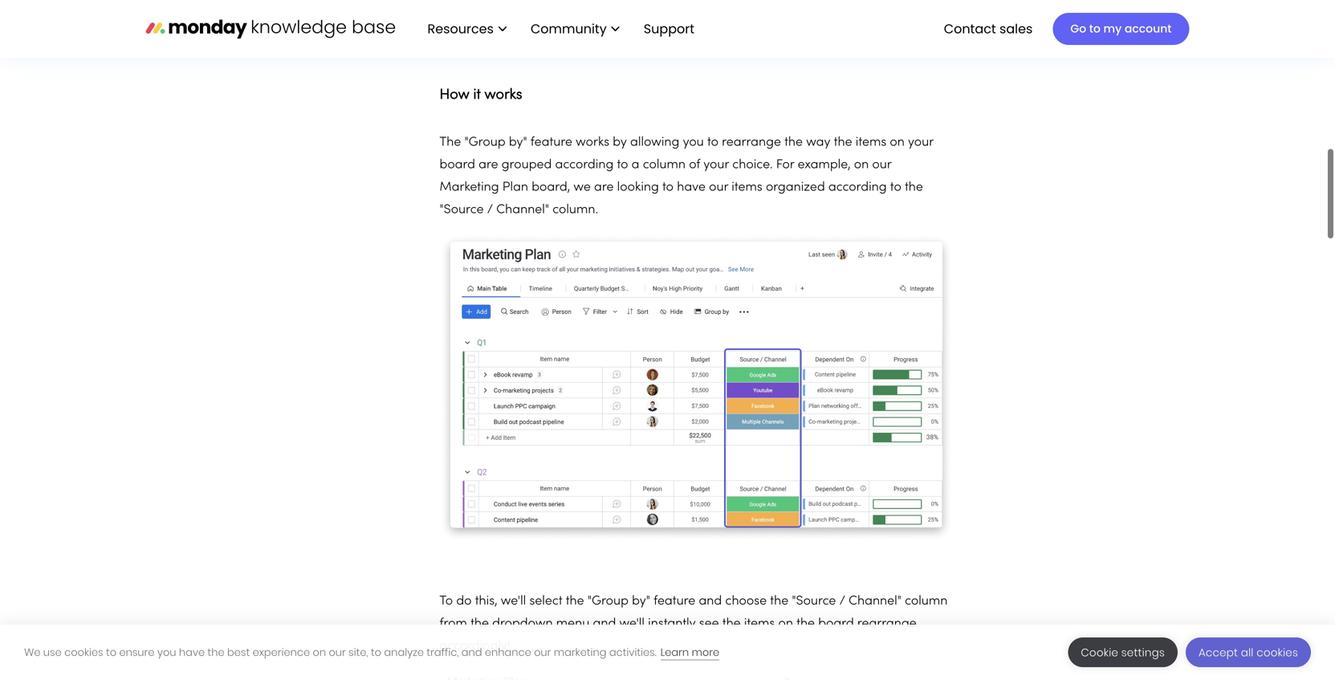 Task type: locate. For each thing, give the bounding box(es) containing it.
accept all cookies
[[1199, 645, 1299, 660]]

from
[[440, 618, 467, 630]]

example,
[[798, 159, 851, 171]]

0 vertical spatial feature
[[531, 137, 573, 149]]

items down choice.
[[732, 182, 763, 194]]

1 vertical spatial rearrange
[[858, 618, 917, 630]]

on right see
[[779, 618, 794, 630]]

dropdown
[[493, 618, 553, 630]]

go to my account link
[[1053, 13, 1190, 45]]

we
[[24, 645, 41, 660]]

have down of
[[677, 182, 706, 194]]

"source
[[440, 204, 484, 216], [792, 596, 836, 608]]

0 vertical spatial column
[[643, 159, 686, 171]]

0 vertical spatial are
[[479, 159, 498, 171]]

0 horizontal spatial by"
[[509, 137, 527, 149]]

marketing
[[440, 182, 499, 194]]

0 vertical spatial we'll
[[501, 596, 526, 608]]

"group right the
[[465, 137, 506, 149]]

cookies inside button
[[1257, 645, 1299, 660]]

0 horizontal spatial we'll
[[501, 596, 526, 608]]

0 vertical spatial "source
[[440, 204, 484, 216]]

0 vertical spatial "group
[[465, 137, 506, 149]]

learn
[[661, 645, 689, 660]]

1 horizontal spatial "group
[[588, 596, 629, 608]]

monday.com logo image
[[146, 12, 396, 45]]

of
[[689, 159, 701, 171]]

1 horizontal spatial have
[[677, 182, 706, 194]]

site,
[[349, 645, 368, 660]]

1 horizontal spatial cookies
[[1257, 645, 1299, 660]]

0 horizontal spatial and
[[462, 645, 482, 660]]

1 vertical spatial you
[[157, 645, 176, 660]]

are right we
[[594, 182, 614, 194]]

analyze
[[384, 645, 424, 660]]

/ inside to do this, we'll select the "group by" feature and choose the "source / channel" column from the dropdown menu and we'll instantly see the items on the board rearrange accordingly!
[[840, 596, 846, 608]]

cookies right use
[[64, 645, 103, 660]]

1 horizontal spatial works
[[576, 137, 610, 149]]

rearrange
[[722, 137, 781, 149], [858, 618, 917, 630]]

1 horizontal spatial column
[[905, 596, 948, 608]]

group_2__37_.png image
[[440, 0, 954, 27]]

1 horizontal spatial feature
[[654, 596, 696, 608]]

best
[[227, 645, 250, 660]]

group_2__42_.png image
[[440, 234, 954, 542]]

0 horizontal spatial you
[[157, 645, 176, 660]]

board
[[440, 159, 476, 171], [819, 618, 854, 630]]

have left "best"
[[179, 645, 205, 660]]

board,
[[532, 182, 570, 194]]

this,
[[475, 596, 498, 608]]

1 vertical spatial items
[[732, 182, 763, 194]]

enhance
[[485, 645, 532, 660]]

items inside to do this, we'll select the "group by" feature and choose the "source / channel" column from the dropdown menu and we'll instantly see the items on the board rearrange accordingly!
[[744, 618, 775, 630]]

are
[[479, 159, 498, 171], [594, 182, 614, 194]]

items right way
[[856, 137, 887, 149]]

"source inside to do this, we'll select the "group by" feature and choose the "source / channel" column from the dropdown menu and we'll instantly see the items on the board rearrange accordingly!
[[792, 596, 836, 608]]

select
[[530, 596, 563, 608]]

1 horizontal spatial rearrange
[[858, 618, 917, 630]]

1 vertical spatial your
[[704, 159, 729, 171]]

column
[[643, 159, 686, 171], [905, 596, 948, 608]]

ensure
[[119, 645, 155, 660]]

works right the it
[[485, 89, 523, 102]]

we'll
[[501, 596, 526, 608], [620, 618, 645, 630]]

according down example,
[[829, 182, 887, 194]]

works left by at the left of page
[[576, 137, 610, 149]]

0 horizontal spatial column
[[643, 159, 686, 171]]

according up we
[[555, 159, 614, 171]]

0 horizontal spatial cookies
[[64, 645, 103, 660]]

do
[[456, 596, 472, 608]]

1 vertical spatial according
[[829, 182, 887, 194]]

and right menu
[[593, 618, 616, 630]]

by" up grouped
[[509, 137, 527, 149]]

1 vertical spatial we'll
[[620, 618, 645, 630]]

by
[[613, 137, 627, 149]]

/ inside the "group by" feature works by allowing you to rearrange the way the items on your board are grouped according to a column of your choice. for example, on our marketing plan board, we are looking to have our items organized according to the "source / channel" column.
[[487, 204, 493, 216]]

the
[[785, 137, 803, 149], [834, 137, 853, 149], [905, 182, 924, 194], [566, 596, 584, 608], [771, 596, 789, 608], [471, 618, 489, 630], [723, 618, 741, 630], [797, 618, 815, 630], [208, 645, 225, 660]]

0 horizontal spatial are
[[479, 159, 498, 171]]

0 horizontal spatial board
[[440, 159, 476, 171]]

how
[[440, 89, 470, 102]]

0 horizontal spatial "source
[[440, 204, 484, 216]]

on inside to do this, we'll select the "group by" feature and choose the "source / channel" column from the dropdown menu and we'll instantly see the items on the board rearrange accordingly!
[[779, 618, 794, 630]]

0 vertical spatial you
[[683, 137, 704, 149]]

menu
[[556, 618, 590, 630]]

1 vertical spatial column
[[905, 596, 948, 608]]

feature
[[531, 137, 573, 149], [654, 596, 696, 608]]

1 horizontal spatial by"
[[632, 596, 651, 608]]

0 vertical spatial and
[[699, 596, 722, 608]]

"group inside the "group by" feature works by allowing you to rearrange the way the items on your board are grouped according to a column of your choice. for example, on our marketing plan board, we are looking to have our items organized according to the "source / channel" column.
[[465, 137, 506, 149]]

by" up instantly
[[632, 596, 651, 608]]

you
[[683, 137, 704, 149], [157, 645, 176, 660]]

you right ensure
[[157, 645, 176, 660]]

0 horizontal spatial feature
[[531, 137, 573, 149]]

cookies
[[64, 645, 103, 660], [1257, 645, 1299, 660]]

on right way
[[890, 137, 905, 149]]

and
[[699, 596, 722, 608], [593, 618, 616, 630], [462, 645, 482, 660]]

see
[[699, 618, 719, 630]]

according
[[555, 159, 614, 171], [829, 182, 887, 194]]

channel"
[[497, 204, 549, 216], [849, 596, 902, 608]]

cookies right the all at the right of the page
[[1257, 645, 1299, 660]]

have inside dialog
[[179, 645, 205, 660]]

1 vertical spatial feature
[[654, 596, 696, 608]]

accordingly!
[[440, 641, 511, 653]]

cookie settings button
[[1069, 638, 1178, 667]]

items
[[856, 137, 887, 149], [732, 182, 763, 194], [744, 618, 775, 630]]

1 horizontal spatial board
[[819, 618, 854, 630]]

you inside dialog
[[157, 645, 176, 660]]

"source right choose
[[792, 596, 836, 608]]

1 vertical spatial /
[[840, 596, 846, 608]]

0 vertical spatial channel"
[[497, 204, 549, 216]]

instantly
[[648, 618, 696, 630]]

0 vertical spatial works
[[485, 89, 523, 102]]

1 horizontal spatial according
[[829, 182, 887, 194]]

feature up instantly
[[654, 596, 696, 608]]

to inside "link"
[[1090, 21, 1101, 37]]

/
[[487, 204, 493, 216], [840, 596, 846, 608]]

0 vertical spatial rearrange
[[722, 137, 781, 149]]

1 vertical spatial are
[[594, 182, 614, 194]]

1 vertical spatial channel"
[[849, 596, 902, 608]]

and inside dialog
[[462, 645, 482, 660]]

1 vertical spatial works
[[576, 137, 610, 149]]

column inside the "group by" feature works by allowing you to rearrange the way the items on your board are grouped according to a column of your choice. for example, on our marketing plan board, we are looking to have our items organized according to the "source / channel" column.
[[643, 159, 686, 171]]

1 vertical spatial board
[[819, 618, 854, 630]]

1 horizontal spatial /
[[840, 596, 846, 608]]

1 cookies from the left
[[64, 645, 103, 660]]

our
[[873, 159, 892, 171], [709, 182, 729, 194], [329, 645, 346, 660], [534, 645, 551, 660]]

main element
[[412, 0, 1190, 58]]

and right traffic,
[[462, 645, 482, 660]]

1 horizontal spatial you
[[683, 137, 704, 149]]

to
[[1090, 21, 1101, 37], [708, 137, 719, 149], [617, 159, 629, 171], [663, 182, 674, 194], [891, 182, 902, 194], [106, 645, 117, 660], [371, 645, 382, 660]]

0 horizontal spatial "group
[[465, 137, 506, 149]]

2 vertical spatial items
[[744, 618, 775, 630]]

0 vertical spatial /
[[487, 204, 493, 216]]

"group up menu
[[588, 596, 629, 608]]

1 horizontal spatial "source
[[792, 596, 836, 608]]

works
[[485, 89, 523, 102], [576, 137, 610, 149]]

way
[[807, 137, 831, 149]]

0 horizontal spatial works
[[485, 89, 523, 102]]

0 vertical spatial have
[[677, 182, 706, 194]]

0 horizontal spatial have
[[179, 645, 205, 660]]

dialog
[[0, 625, 1336, 680]]

the inside dialog
[[208, 645, 225, 660]]

2 cookies from the left
[[1257, 645, 1299, 660]]

cookie
[[1081, 645, 1119, 660]]

"group
[[465, 137, 506, 149], [588, 596, 629, 608]]

and up see
[[699, 596, 722, 608]]

"source down marketing
[[440, 204, 484, 216]]

0 horizontal spatial channel"
[[497, 204, 549, 216]]

1 horizontal spatial your
[[908, 137, 934, 149]]

are up marketing
[[479, 159, 498, 171]]

channel" inside the "group by" feature works by allowing you to rearrange the way the items on your board are grouped according to a column of your choice. for example, on our marketing plan board, we are looking to have our items organized according to the "source / channel" column.
[[497, 204, 549, 216]]

column.
[[553, 204, 599, 216]]

0 horizontal spatial rearrange
[[722, 137, 781, 149]]

support link
[[636, 15, 708, 43], [644, 20, 700, 38]]

the "group by" feature works by allowing you to rearrange the way the items on your board are grouped according to a column of your choice. for example, on our marketing plan board, we are looking to have our items organized according to the "source / channel" column.
[[440, 137, 934, 216]]

it
[[474, 89, 481, 102]]

by" inside the "group by" feature works by allowing you to rearrange the way the items on your board are grouped according to a column of your choice. for example, on our marketing plan board, we are looking to have our items organized according to the "source / channel" column.
[[509, 137, 527, 149]]

2 vertical spatial and
[[462, 645, 482, 660]]

for
[[777, 159, 795, 171]]

the
[[440, 137, 461, 149]]

we
[[574, 182, 591, 194]]

1 vertical spatial have
[[179, 645, 205, 660]]

we'll up "activities."
[[620, 618, 645, 630]]

feature inside to do this, we'll select the "group by" feature and choose the "source / channel" column from the dropdown menu and we'll instantly see the items on the board rearrange accordingly!
[[654, 596, 696, 608]]

1 horizontal spatial channel"
[[849, 596, 902, 608]]

a
[[632, 159, 640, 171]]

community
[[531, 20, 607, 38]]

have
[[677, 182, 706, 194], [179, 645, 205, 660]]

cookies for use
[[64, 645, 103, 660]]

rearrange inside the "group by" feature works by allowing you to rearrange the way the items on your board are grouped according to a column of your choice. for example, on our marketing plan board, we are looking to have our items organized according to the "source / channel" column.
[[722, 137, 781, 149]]

my
[[1104, 21, 1122, 37]]

0 horizontal spatial /
[[487, 204, 493, 216]]

feature up grouped
[[531, 137, 573, 149]]

0 vertical spatial board
[[440, 159, 476, 171]]

we'll up "dropdown"
[[501, 596, 526, 608]]

on
[[890, 137, 905, 149], [854, 159, 869, 171], [779, 618, 794, 630], [313, 645, 326, 660]]

by"
[[509, 137, 527, 149], [632, 596, 651, 608]]

grouped
[[502, 159, 552, 171]]

0 horizontal spatial your
[[704, 159, 729, 171]]

list containing resources
[[412, 0, 708, 58]]

1 horizontal spatial and
[[593, 618, 616, 630]]

list
[[412, 0, 708, 58]]

our right enhance
[[534, 645, 551, 660]]

you up of
[[683, 137, 704, 149]]

1 vertical spatial "group
[[588, 596, 629, 608]]

choice.
[[733, 159, 773, 171]]

items down choose
[[744, 618, 775, 630]]

1 vertical spatial "source
[[792, 596, 836, 608]]

1 vertical spatial by"
[[632, 596, 651, 608]]

your
[[908, 137, 934, 149], [704, 159, 729, 171]]

to do this, we'll select the "group by" feature and choose the "source / channel" column from the dropdown menu and we'll instantly see the items on the board rearrange accordingly!
[[440, 596, 948, 653]]

on right experience
[[313, 645, 326, 660]]

0 vertical spatial according
[[555, 159, 614, 171]]

0 vertical spatial by"
[[509, 137, 527, 149]]



Task type: describe. For each thing, give the bounding box(es) containing it.
use
[[43, 645, 62, 660]]

community link
[[523, 15, 628, 43]]

on right example,
[[854, 159, 869, 171]]

sales
[[1000, 20, 1033, 38]]

column inside to do this, we'll select the "group by" feature and choose the "source / channel" column from the dropdown menu and we'll instantly see the items on the board rearrange accordingly!
[[905, 596, 948, 608]]

plan
[[503, 182, 529, 194]]

experience
[[253, 645, 310, 660]]

go
[[1071, 21, 1087, 37]]

0 horizontal spatial according
[[555, 159, 614, 171]]

allowing
[[631, 137, 680, 149]]

organized
[[766, 182, 825, 194]]

board inside the "group by" feature works by allowing you to rearrange the way the items on your board are grouped according to a column of your choice. for example, on our marketing plan board, we are looking to have our items organized according to the "source / channel" column.
[[440, 159, 476, 171]]

accept
[[1199, 645, 1239, 660]]

how it works
[[440, 89, 523, 102]]

you inside the "group by" feature works by allowing you to rearrange the way the items on your board are grouped according to a column of your choice. for example, on our marketing plan board, we are looking to have our items organized according to the "source / channel" column.
[[683, 137, 704, 149]]

go to my account
[[1071, 21, 1172, 37]]

channel" inside to do this, we'll select the "group by" feature and choose the "source / channel" column from the dropdown menu and we'll instantly see the items on the board rearrange accordingly!
[[849, 596, 902, 608]]

dialog containing cookie settings
[[0, 625, 1336, 680]]

account
[[1125, 21, 1172, 37]]

choose
[[726, 596, 767, 608]]

feature inside the "group by" feature works by allowing you to rearrange the way the items on your board are grouped according to a column of your choice. for example, on our marketing plan board, we are looking to have our items organized according to the "source / channel" column.
[[531, 137, 573, 149]]

have inside the "group by" feature works by allowing you to rearrange the way the items on your board are grouped according to a column of your choice. for example, on our marketing plan board, we are looking to have our items organized according to the "source / channel" column.
[[677, 182, 706, 194]]

1 vertical spatial and
[[593, 618, 616, 630]]

0 vertical spatial your
[[908, 137, 934, 149]]

settings
[[1122, 645, 1165, 660]]

more
[[692, 645, 720, 660]]

our left site,
[[329, 645, 346, 660]]

1 horizontal spatial we'll
[[620, 618, 645, 630]]

accept all cookies button
[[1186, 638, 1312, 667]]

activities.
[[610, 645, 657, 660]]

"group inside to do this, we'll select the "group by" feature and choose the "source / channel" column from the dropdown menu and we'll instantly see the items on the board rearrange accordingly!
[[588, 596, 629, 608]]

traffic,
[[427, 645, 459, 660]]

0 vertical spatial items
[[856, 137, 887, 149]]

learn more link
[[661, 645, 720, 661]]

by" inside to do this, we'll select the "group by" feature and choose the "source / channel" column from the dropdown menu and we'll instantly see the items on the board rearrange accordingly!
[[632, 596, 651, 608]]

contact
[[944, 20, 997, 38]]

rearrange inside to do this, we'll select the "group by" feature and choose the "source / channel" column from the dropdown menu and we'll instantly see the items on the board rearrange accordingly!
[[858, 618, 917, 630]]

we use cookies to ensure you have the best experience on our site, to analyze traffic, and enhance our marketing activities. learn more
[[24, 645, 720, 660]]

2 horizontal spatial and
[[699, 596, 722, 608]]

resources link
[[420, 15, 515, 43]]

our right example,
[[873, 159, 892, 171]]

1 horizontal spatial are
[[594, 182, 614, 194]]

marketing
[[554, 645, 607, 660]]

support
[[644, 20, 695, 38]]

cookies for all
[[1257, 645, 1299, 660]]

cpt2202250921 1313x729.gif image
[[440, 671, 954, 680]]

"source inside the "group by" feature works by allowing you to rearrange the way the items on your board are grouped according to a column of your choice. for example, on our marketing plan board, we are looking to have our items organized according to the "source / channel" column.
[[440, 204, 484, 216]]

contact sales
[[944, 20, 1033, 38]]

all
[[1242, 645, 1254, 660]]

cookie settings
[[1081, 645, 1165, 660]]

looking
[[617, 182, 659, 194]]

our left organized
[[709, 182, 729, 194]]

board inside to do this, we'll select the "group by" feature and choose the "source / channel" column from the dropdown menu and we'll instantly see the items on the board rearrange accordingly!
[[819, 618, 854, 630]]

works inside the "group by" feature works by allowing you to rearrange the way the items on your board are grouped according to a column of your choice. for example, on our marketing plan board, we are looking to have our items organized according to the "source / channel" column.
[[576, 137, 610, 149]]

to
[[440, 596, 453, 608]]

resources
[[428, 20, 494, 38]]

contact sales link
[[936, 15, 1041, 43]]



Task type: vqa. For each thing, say whether or not it's contained in the screenshot.
top we'll
yes



